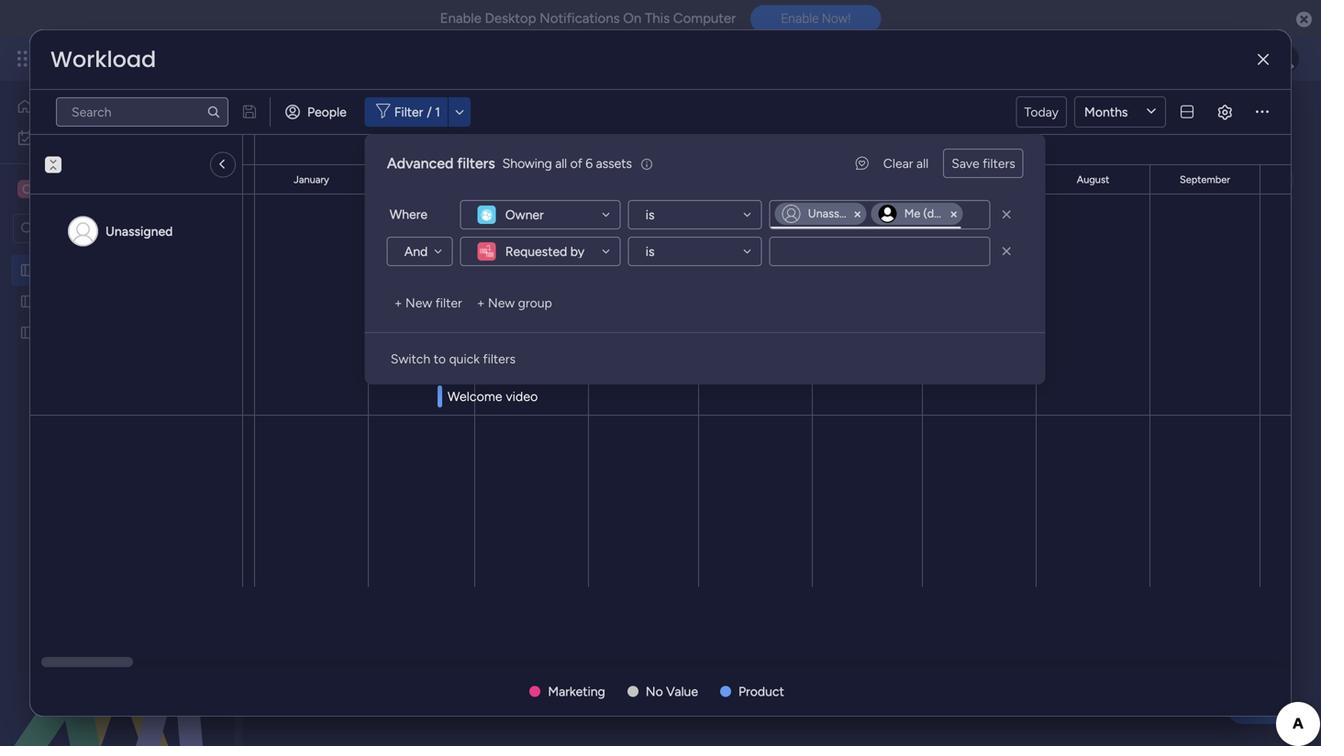 Task type: vqa. For each thing, say whether or not it's contained in the screenshot.
Edit Labels
no



Task type: locate. For each thing, give the bounding box(es) containing it.
1
[[435, 104, 441, 120], [1244, 108, 1249, 123], [577, 250, 582, 263]]

0 horizontal spatial management
[[185, 48, 285, 69]]

integrate button
[[947, 161, 1125, 199]]

assets up whiteboard
[[596, 156, 632, 171]]

0 horizontal spatial new
[[406, 295, 433, 311]]

whiteboard
[[597, 172, 664, 188]]

new left filter
[[406, 295, 433, 311]]

1 horizontal spatial work
[[148, 48, 181, 69]]

all up the 'collaborative' at the left top
[[556, 156, 567, 171]]

people button
[[278, 97, 358, 127]]

1 horizontal spatial /
[[1226, 172, 1231, 188]]

filter up this at the top left
[[394, 104, 423, 120]]

december
[[174, 174, 221, 186]]

0 vertical spatial remove sort image
[[999, 206, 1017, 224]]

creative
[[42, 180, 99, 198]]

1 vertical spatial management
[[463, 95, 665, 136]]

0 horizontal spatial filter
[[394, 104, 423, 120]]

new inside the + new filter button
[[406, 295, 433, 311]]

1 enable from the left
[[440, 10, 482, 27]]

0 vertical spatial of
[[461, 139, 473, 155]]

/
[[427, 104, 432, 120], [1236, 108, 1241, 123], [1226, 172, 1231, 188]]

switch to quick filters button
[[383, 344, 523, 374]]

filters left the showing on the top of the page
[[457, 155, 495, 172]]

2
[[1234, 172, 1241, 188]]

person button
[[597, 214, 677, 244]]

1 horizontal spatial +
[[477, 295, 485, 311]]

filter
[[436, 295, 462, 311]]

all
[[556, 156, 567, 171], [917, 156, 929, 171]]

work inside option
[[63, 130, 91, 146]]

× for me (dynamic)
[[950, 205, 959, 222]]

v2 split view image
[[1182, 105, 1194, 119]]

add
[[426, 221, 449, 236]]

2 remove sort image from the top
[[999, 242, 1017, 261]]

where
[[390, 207, 428, 222]]

remove sort image
[[999, 206, 1017, 224], [999, 242, 1017, 261]]

main table button
[[278, 165, 381, 195]]

requested by
[[506, 244, 585, 259]]

0 horizontal spatial all
[[556, 156, 567, 171]]

owner
[[506, 207, 544, 223]]

option
[[0, 254, 234, 257]]

1 + from the left
[[394, 295, 403, 311]]

+ right filter
[[477, 295, 485, 311]]

assets up search in workspace field
[[103, 180, 145, 198]]

learn more about this package of templates here: https://youtu.be/9x6_kyyrn_e see more
[[281, 138, 810, 155]]

enable left now!
[[781, 11, 819, 26]]

management for asset
[[463, 95, 665, 136]]

1 left more dots icon
[[1244, 108, 1249, 123]]

filters right quick
[[483, 351, 516, 367]]

0 horizontal spatial 1
[[435, 104, 441, 120]]

my work link
[[11, 123, 223, 152]]

0 vertical spatial filter
[[394, 104, 423, 120]]

filters inside "button"
[[983, 156, 1016, 171]]

2 all from the left
[[917, 156, 929, 171]]

workload
[[50, 44, 156, 75]]

is
[[646, 207, 655, 223], [646, 244, 655, 259]]

1 vertical spatial unassigned
[[106, 224, 173, 239]]

1 left arrow down image
[[435, 104, 441, 120]]

Workload field
[[46, 44, 161, 75]]

search image
[[207, 105, 221, 119]]

2 horizontal spatial /
[[1236, 108, 1241, 123]]

work for monday
[[148, 48, 181, 69]]

no value
[[646, 684, 699, 700]]

0 vertical spatial is
[[646, 207, 655, 223]]

remove sort image for requested by
[[999, 242, 1017, 261]]

filters for advanced
[[457, 155, 495, 172]]

+ new group
[[477, 295, 552, 311]]

1 for filter / 1
[[435, 104, 441, 120]]

v2 collapse up image
[[45, 163, 62, 175]]

advanced filters showing all of 6 assets
[[387, 155, 632, 172]]

john smith image
[[1271, 44, 1300, 73]]

/ inside button
[[1236, 108, 1241, 123]]

×
[[853, 205, 863, 222], [950, 205, 959, 222]]

0 vertical spatial work
[[148, 48, 181, 69]]

advanced
[[387, 155, 454, 172]]

1 horizontal spatial unassigned
[[809, 207, 869, 220]]

1 horizontal spatial management
[[463, 95, 665, 136]]

june
[[857, 174, 879, 186]]

home link
[[11, 92, 223, 121]]

1 horizontal spatial enable
[[781, 11, 819, 26]]

management for work
[[185, 48, 285, 69]]

no
[[646, 684, 663, 700]]

/ right invite
[[1236, 108, 1241, 123]]

july
[[971, 174, 989, 186]]

None search field
[[56, 97, 229, 127]]

new for filter
[[406, 295, 433, 311]]

assets
[[596, 156, 632, 171], [103, 180, 145, 198]]

august
[[1078, 174, 1110, 186]]

1 vertical spatial public board image
[[19, 324, 37, 341]]

help button
[[1228, 694, 1293, 724]]

filter left arrow down icon
[[712, 221, 741, 237]]

work for my
[[63, 130, 91, 146]]

enable inside button
[[781, 11, 819, 26]]

0 vertical spatial public board image
[[19, 293, 37, 310]]

1 vertical spatial work
[[63, 130, 91, 146]]

0 vertical spatial assets
[[596, 156, 632, 171]]

showing
[[503, 156, 552, 171]]

work right monday
[[148, 48, 181, 69]]

2 horizontal spatial 1
[[1244, 108, 1249, 123]]

× left john smith image
[[853, 205, 863, 222]]

public board image
[[19, 293, 37, 310], [19, 324, 37, 341]]

save
[[952, 156, 980, 171]]

filters inside button
[[483, 351, 516, 367]]

1 vertical spatial of
[[571, 156, 583, 171]]

filters up integrate
[[983, 156, 1016, 171]]

1 new from the left
[[406, 295, 433, 311]]

is for requested by
[[646, 244, 655, 259]]

table
[[337, 172, 368, 188]]

unassigned down creative assets at left
[[106, 224, 173, 239]]

arrow down image
[[747, 218, 769, 240]]

new inside + new group button
[[488, 295, 515, 311]]

new left group
[[488, 295, 515, 311]]

enable for enable now!
[[781, 11, 819, 26]]

0 horizontal spatial enable
[[440, 10, 482, 27]]

2 enable from the left
[[781, 11, 819, 26]]

desktop
[[485, 10, 537, 27]]

enable for enable desktop notifications on this computer
[[440, 10, 482, 27]]

Digital asset management (DAM) field
[[274, 95, 770, 136]]

Search field
[[532, 216, 587, 242]]

× right 'me'
[[950, 205, 959, 222]]

/ left 2
[[1226, 172, 1231, 188]]

2 + from the left
[[477, 295, 485, 311]]

1 horizontal spatial all
[[917, 156, 929, 171]]

save filters button
[[944, 149, 1024, 178]]

learn
[[281, 139, 313, 155]]

1 vertical spatial filter
[[712, 221, 741, 237]]

+ left filter
[[394, 295, 403, 311]]

1 inside button
[[1244, 108, 1249, 123]]

this
[[385, 139, 406, 155]]

0 horizontal spatial +
[[394, 295, 403, 311]]

notifications
[[540, 10, 620, 27]]

enable
[[440, 10, 482, 27], [781, 11, 819, 26]]

/ left arrow down image
[[427, 104, 432, 120]]

1 horizontal spatial assets
[[596, 156, 632, 171]]

enable now!
[[781, 11, 851, 26]]

2 × from the left
[[950, 205, 959, 222]]

enable left desktop
[[440, 10, 482, 27]]

1 remove sort image from the top
[[999, 206, 1017, 224]]

+
[[394, 295, 403, 311], [477, 295, 485, 311]]

new
[[406, 295, 433, 311], [488, 295, 515, 311]]

remove sort image for owner
[[999, 206, 1017, 224]]

1 vertical spatial is
[[646, 244, 655, 259]]

about
[[349, 139, 382, 155]]

0 horizontal spatial of
[[461, 139, 473, 155]]

digital
[[279, 95, 371, 136]]

new for group
[[488, 295, 515, 311]]

asset
[[378, 95, 456, 136]]

/ for automate
[[1226, 172, 1231, 188]]

filter inside popup button
[[712, 221, 741, 237]]

of right package
[[461, 139, 473, 155]]

is down person
[[646, 244, 655, 259]]

1 horizontal spatial filter
[[712, 221, 741, 237]]

management up here:
[[463, 95, 665, 136]]

all right clear
[[917, 156, 929, 171]]

1 horizontal spatial new
[[488, 295, 515, 311]]

0 horizontal spatial ×
[[853, 205, 863, 222]]

work
[[148, 48, 181, 69], [63, 130, 91, 146]]

1 is from the top
[[646, 207, 655, 223]]

× for unassigned
[[853, 205, 863, 222]]

filters
[[457, 155, 495, 172], [983, 156, 1016, 171], [483, 351, 516, 367]]

https://youtu.be/9x6_kyyrn_e
[[569, 139, 746, 155]]

1 public board image from the top
[[19, 293, 37, 310]]

2 new from the left
[[488, 295, 515, 311]]

work right my
[[63, 130, 91, 146]]

filters for save
[[983, 156, 1016, 171]]

and
[[405, 244, 428, 259]]

dapulse x slim image
[[1259, 53, 1270, 66]]

assets inside advanced filters showing all of 6 assets
[[596, 156, 632, 171]]

1 horizontal spatial of
[[571, 156, 583, 171]]

dapulse close image
[[1297, 11, 1313, 29]]

my work option
[[11, 123, 223, 152]]

collaborative
[[517, 172, 593, 188]]

unassigned down add view image
[[809, 207, 869, 220]]

1 down the search field
[[577, 250, 582, 263]]

0 horizontal spatial /
[[427, 104, 432, 120]]

0 horizontal spatial assets
[[103, 180, 145, 198]]

product
[[739, 684, 785, 700]]

templates
[[476, 139, 534, 155]]

digital asset management (dam)
[[279, 95, 766, 136]]

0 vertical spatial management
[[185, 48, 285, 69]]

1 all from the left
[[556, 156, 567, 171]]

1 horizontal spatial ×
[[950, 205, 959, 222]]

1 vertical spatial remove sort image
[[999, 242, 1017, 261]]

switch
[[391, 351, 431, 367]]

list box
[[0, 251, 234, 596]]

0 horizontal spatial work
[[63, 130, 91, 146]]

2 is from the top
[[646, 244, 655, 259]]

0 horizontal spatial unassigned
[[106, 224, 173, 239]]

workspace selection element
[[17, 178, 148, 200]]

integrate
[[978, 172, 1031, 188]]

1 × from the left
[[853, 205, 863, 222]]

of left the 6
[[571, 156, 583, 171]]

assets inside workspace selection element
[[103, 180, 145, 198]]

1 vertical spatial assets
[[103, 180, 145, 198]]

6
[[586, 156, 593, 171]]

is down april
[[646, 207, 655, 223]]

management up search "icon"
[[185, 48, 285, 69]]



Task type: describe. For each thing, give the bounding box(es) containing it.
Filter dashboard by text search field
[[56, 97, 229, 127]]

select product image
[[17, 50, 35, 68]]

Search in workspace field
[[39, 218, 153, 239]]

now!
[[822, 11, 851, 26]]

marketing
[[548, 684, 606, 700]]

lottie animation image
[[0, 561, 234, 746]]

v2 user feedback image
[[856, 154, 869, 173]]

by
[[571, 244, 585, 259]]

me
[[905, 207, 921, 220]]

value
[[667, 684, 699, 700]]

+ for + new group
[[477, 295, 485, 311]]

add widget
[[426, 221, 493, 236]]

angle right image
[[221, 157, 225, 173]]

invite
[[1201, 108, 1233, 123]]

see more link
[[753, 137, 811, 155]]

clear
[[884, 156, 914, 171]]

1 for invite / 1
[[1244, 108, 1249, 123]]

automate
[[1165, 172, 1223, 188]]

angle down image
[[362, 222, 371, 236]]

all inside advanced filters showing all of 6 assets
[[556, 156, 567, 171]]

(dam)
[[672, 95, 766, 136]]

requested
[[506, 244, 568, 259]]

here:
[[537, 139, 566, 155]]

2024
[[911, 142, 942, 157]]

this
[[645, 10, 670, 27]]

enable desktop notifications on this computer
[[440, 10, 736, 27]]

automate / 2
[[1165, 172, 1241, 188]]

of inside learn more about this package of templates here: https://youtu.be/9x6_kyyrn_e see more
[[461, 139, 473, 155]]

+ new filter button
[[387, 288, 470, 318]]

all inside the clear all button
[[917, 156, 929, 171]]

arrow down image
[[449, 101, 471, 123]]

computer
[[674, 10, 736, 27]]

public board image
[[19, 262, 37, 279]]

group
[[518, 295, 552, 311]]

+ for + new filter
[[394, 295, 403, 311]]

november
[[62, 174, 110, 186]]

activity button
[[1072, 101, 1159, 130]]

home
[[40, 99, 75, 114]]

clear all
[[884, 156, 929, 171]]

to
[[434, 351, 446, 367]]

filter for filter
[[712, 221, 741, 237]]

help
[[1244, 700, 1277, 718]]

invite / 1 button
[[1167, 101, 1258, 130]]

(dynamic)
[[924, 207, 976, 220]]

today
[[1025, 104, 1059, 120]]

filter / 1
[[394, 104, 441, 120]]

april
[[634, 174, 654, 186]]

activity
[[1080, 108, 1125, 123]]

more dots image
[[1257, 105, 1270, 119]]

is for owner
[[646, 207, 655, 223]]

save filters
[[952, 156, 1016, 171]]

creative assets
[[42, 180, 145, 198]]

v2 search image
[[518, 218, 532, 239]]

4
[[461, 250, 468, 263]]

of inside advanced filters showing all of 6 assets
[[571, 156, 583, 171]]

clear all button
[[877, 149, 937, 178]]

widget
[[453, 221, 493, 236]]

collaborative whiteboard button
[[497, 165, 664, 195]]

collaborative whiteboard
[[517, 172, 664, 188]]

invite / 1
[[1201, 108, 1249, 123]]

john smith image
[[879, 205, 898, 223]]

main
[[307, 172, 334, 188]]

package
[[410, 139, 458, 155]]

see
[[755, 138, 777, 154]]

add widget button
[[392, 214, 501, 243]]

main table
[[307, 172, 368, 188]]

home option
[[11, 92, 223, 121]]

/ for filter
[[427, 104, 432, 120]]

lottie animation element
[[0, 561, 234, 746]]

v2 collapse down image
[[45, 150, 62, 162]]

me (dynamic)
[[905, 207, 976, 220]]

more
[[780, 138, 810, 154]]

more
[[316, 139, 346, 155]]

1 horizontal spatial 1
[[577, 250, 582, 263]]

monday work management
[[82, 48, 285, 69]]

filter for filter / 1
[[394, 104, 423, 120]]

people
[[308, 104, 347, 120]]

+ new filter
[[394, 295, 462, 311]]

0 vertical spatial unassigned
[[809, 207, 869, 220]]

quick
[[449, 351, 480, 367]]

workspace image
[[17, 179, 36, 199]]

on
[[624, 10, 642, 27]]

months
[[1085, 104, 1129, 120]]

my work
[[42, 130, 91, 146]]

january
[[294, 174, 329, 186]]

/ for invite
[[1236, 108, 1241, 123]]

my
[[42, 130, 60, 146]]

enable now! button
[[751, 5, 882, 32]]

2 public board image from the top
[[19, 324, 37, 341]]

+ new group button
[[470, 288, 560, 318]]

add view image
[[856, 173, 863, 187]]

filter button
[[682, 214, 769, 244]]

switch to quick filters
[[391, 351, 516, 367]]

september
[[1181, 174, 1231, 186]]



